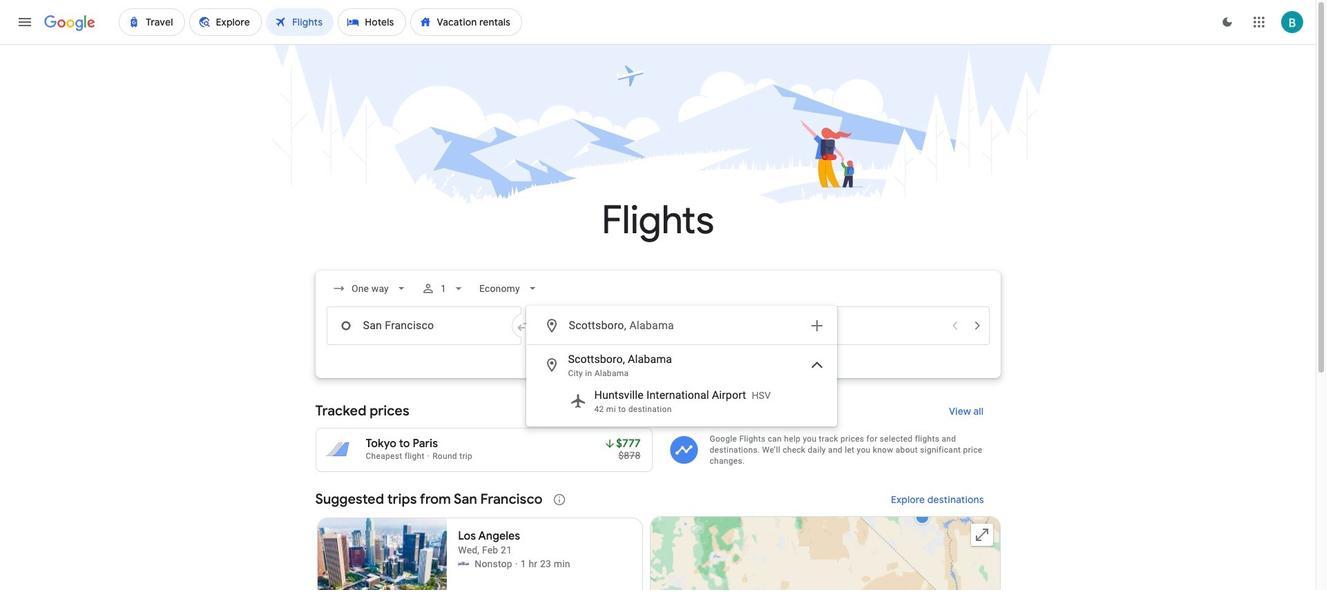 Task type: describe. For each thing, give the bounding box(es) containing it.
 image inside tracked prices 'region'
[[427, 452, 430, 461]]

878 US dollars text field
[[618, 450, 641, 461]]

list box inside enter your destination dialog
[[527, 345, 836, 426]]

777 US dollars text field
[[616, 437, 641, 451]]

huntsville international airport (hsv) option
[[527, 382, 836, 421]]

destination, select multiple airports image
[[809, 318, 825, 334]]

enter your destination dialog
[[526, 306, 837, 427]]

main menu image
[[17, 14, 33, 30]]

Where else? text field
[[568, 309, 800, 343]]



Task type: vqa. For each thing, say whether or not it's contained in the screenshot.
field
yes



Task type: locate. For each thing, give the bounding box(es) containing it.
scottsboro, alabama option
[[527, 349, 836, 382]]

0 vertical spatial  image
[[427, 452, 430, 461]]

1 vertical spatial  image
[[515, 557, 518, 571]]

None field
[[326, 276, 413, 301], [474, 276, 545, 301], [326, 276, 413, 301], [474, 276, 545, 301]]

0 horizontal spatial  image
[[427, 452, 430, 461]]

None text field
[[326, 307, 521, 345]]

Flight search field
[[304, 271, 1012, 427]]

 image inside suggested trips from san francisco "region"
[[515, 557, 518, 571]]

jetblue image
[[458, 559, 469, 570]]

none text field inside flight search box
[[326, 307, 521, 345]]

tracked prices region
[[315, 395, 1001, 472]]

list box
[[527, 345, 836, 426]]

Departure text field
[[766, 307, 943, 345]]

change appearance image
[[1211, 6, 1244, 39]]

1 horizontal spatial  image
[[515, 557, 518, 571]]

 image
[[427, 452, 430, 461], [515, 557, 518, 571]]

toggle nearby airports for scottsboro, alabama image
[[809, 357, 825, 374]]

suggested trips from san francisco region
[[315, 484, 1001, 591]]



